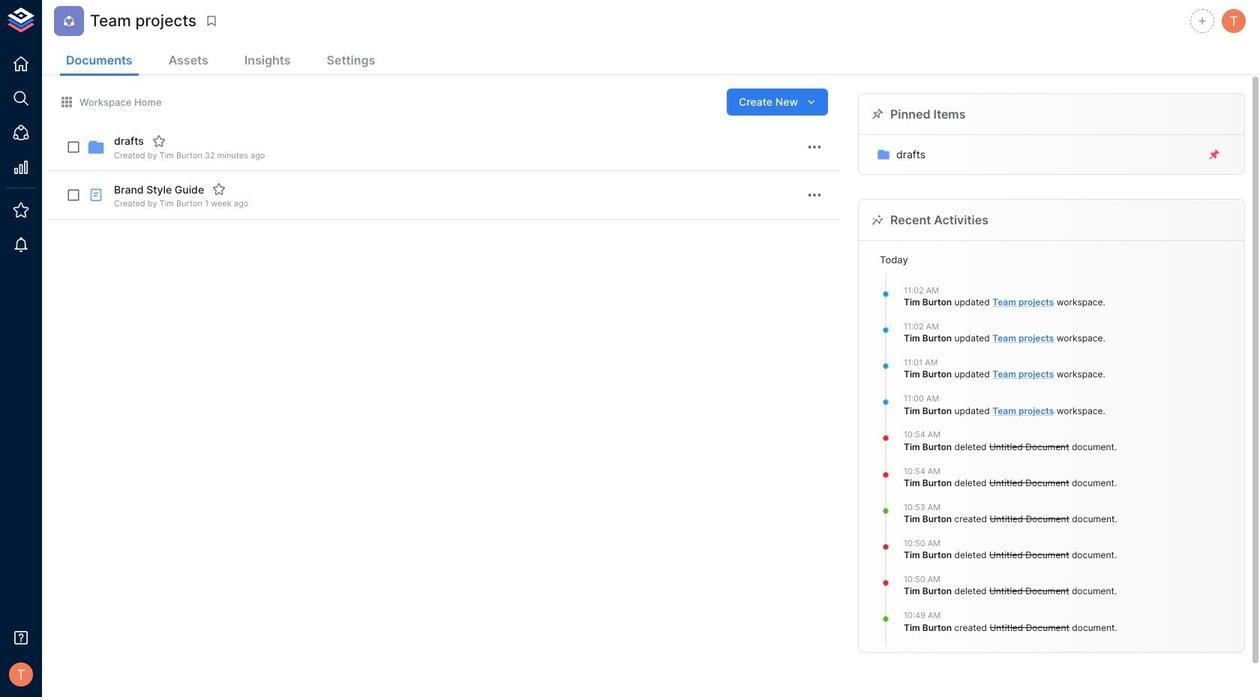 Task type: vqa. For each thing, say whether or not it's contained in the screenshot.
Bookmark Image
yes



Task type: describe. For each thing, give the bounding box(es) containing it.
unpin image
[[1208, 148, 1222, 161]]

0 horizontal spatial favorite image
[[152, 134, 166, 148]]

1 horizontal spatial favorite image
[[212, 183, 226, 196]]



Task type: locate. For each thing, give the bounding box(es) containing it.
1 vertical spatial favorite image
[[212, 183, 226, 196]]

0 vertical spatial favorite image
[[152, 134, 166, 148]]

bookmark image
[[205, 14, 218, 28]]

favorite image
[[152, 134, 166, 148], [212, 183, 226, 196]]



